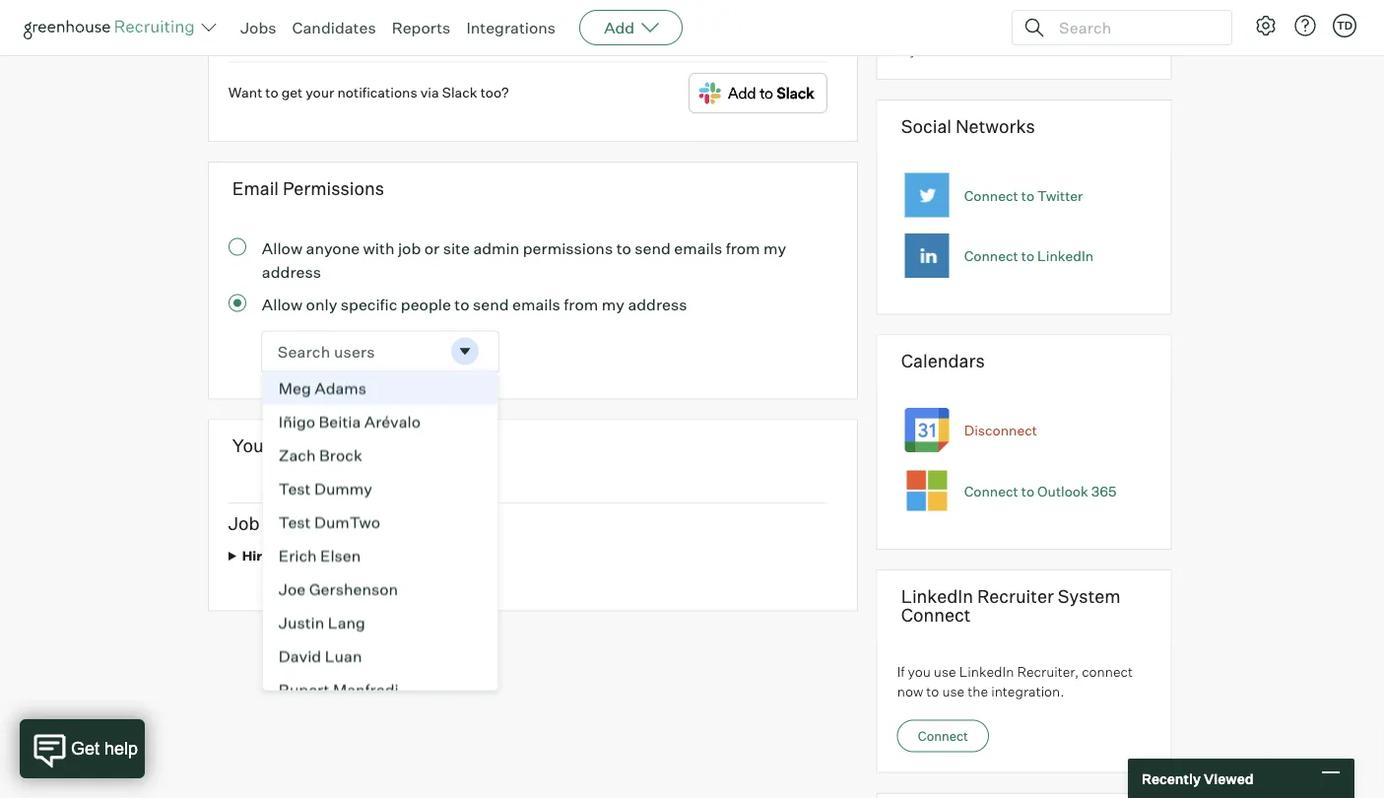 Task type: locate. For each thing, give the bounding box(es) containing it.
gershenson
[[309, 579, 398, 599]]

luan
[[325, 646, 362, 666]]

twitter
[[1038, 187, 1084, 204]]

connect left twitter
[[965, 187, 1019, 204]]

configure image
[[1255, 14, 1278, 37]]

permissions
[[283, 177, 384, 199], [275, 435, 376, 457]]

email permissions
[[232, 177, 384, 199]]

1 horizontal spatial my
[[764, 238, 787, 258]]

1 vertical spatial use
[[943, 682, 965, 700]]

jobs
[[240, 18, 276, 37]]

to right now
[[927, 682, 940, 700]]

td button
[[1334, 14, 1357, 37]]

pacific
[[898, 16, 939, 33]]

job
[[398, 238, 421, 258]]

job specific roles
[[229, 512, 380, 534]]

1 horizontal spatial emails
[[675, 238, 723, 258]]

1 horizontal spatial send
[[635, 238, 671, 258]]

2 allow from the top
[[262, 294, 303, 314]]

connect
[[965, 187, 1019, 204], [965, 247, 1019, 264], [965, 482, 1019, 500], [902, 604, 971, 626], [918, 729, 969, 744]]

0 horizontal spatial address
[[262, 262, 321, 281]]

send right permissions
[[635, 238, 671, 258]]

add button
[[580, 10, 683, 45]]

manfredi
[[333, 680, 399, 699]]

1 vertical spatial from
[[564, 294, 599, 314]]

networks
[[956, 115, 1036, 137]]

lang
[[328, 613, 366, 632]]

connect down now
[[918, 729, 969, 744]]

1 vertical spatial permissions
[[275, 435, 376, 457]]

admin
[[473, 238, 520, 258]]

0 vertical spatial send
[[635, 238, 671, 258]]

i
[[532, 14, 535, 31]]

greenhouse recruiting image
[[24, 16, 201, 39]]

hiring manager
[[242, 548, 343, 564]]

my referrer link link
[[898, 41, 1004, 58]]

disconnect
[[965, 422, 1038, 439]]

list
[[427, 14, 446, 31]]

0 horizontal spatial send
[[473, 294, 509, 314]]

permissions down beitia
[[275, 435, 376, 457]]

1 vertical spatial send
[[473, 294, 509, 314]]

to right permissions
[[617, 238, 632, 258]]

social networks
[[902, 115, 1036, 137]]

1 vertical spatial my
[[602, 294, 625, 314]]

linkedin
[[1038, 247, 1094, 264], [902, 585, 974, 607], [960, 663, 1015, 680]]

recruiter
[[978, 585, 1055, 607]]

use left the the
[[943, 682, 965, 700]]

0 vertical spatial test
[[279, 479, 311, 498]]

2 test from the top
[[279, 512, 311, 532]]

integration.
[[992, 682, 1065, 700]]

1 vertical spatial test
[[279, 512, 311, 532]]

justin lang option
[[263, 606, 498, 639]]

zach
[[279, 445, 316, 465]]

roles
[[334, 512, 380, 534]]

email
[[323, 14, 357, 31]]

allow left anyone in the top of the page
[[262, 238, 303, 258]]

brock
[[319, 445, 363, 465]]

rupert
[[279, 680, 330, 699]]

1 vertical spatial address
[[628, 294, 687, 314]]

linkedin inside the linkedin recruiter system connect
[[902, 585, 974, 607]]

allow only specific people to send emails from my address
[[262, 294, 687, 314]]

1 allow from the top
[[262, 238, 303, 258]]

test up erich
[[279, 512, 311, 532]]

referrer
[[920, 41, 973, 58]]

get
[[282, 83, 303, 101]]

td
[[1337, 19, 1353, 32]]

allow left only
[[262, 294, 303, 314]]

pacific time (us & canada) my referrer link
[[898, 16, 1072, 58]]

only
[[306, 294, 337, 314]]

jobs link
[[240, 18, 276, 37]]

beitia
[[319, 412, 361, 431]]

permissions for email permissions
[[283, 177, 384, 199]]

0 vertical spatial address
[[262, 262, 321, 281]]

Search text field
[[1055, 13, 1214, 42]]

people
[[401, 294, 451, 314]]

connect down disconnect
[[965, 482, 1019, 500]]

1 test from the top
[[279, 479, 311, 498]]

1 horizontal spatial from
[[726, 238, 761, 258]]

my
[[764, 238, 787, 258], [602, 294, 625, 314]]

send inside allow anyone with job or site admin permissions to send emails from my address
[[635, 238, 671, 258]]

1 vertical spatial linkedin
[[902, 585, 974, 607]]

use right you
[[934, 663, 957, 680]]

None field
[[262, 332, 499, 371]]

send up toggle flyout icon
[[473, 294, 509, 314]]

0 horizontal spatial emails
[[513, 294, 561, 314]]

list box
[[262, 371, 499, 798]]

outlook
[[1038, 482, 1089, 500]]

linkedin up the the
[[960, 663, 1015, 680]]

0 vertical spatial use
[[934, 663, 957, 680]]

want to get your notifications via slack too?
[[229, 83, 509, 101]]

0 vertical spatial my
[[764, 238, 787, 258]]

linkedin up you
[[902, 585, 974, 607]]

send
[[635, 238, 671, 258], [473, 294, 509, 314]]

connect down connect to twitter at the right
[[965, 247, 1019, 264]]

link
[[976, 41, 1004, 58]]

0 horizontal spatial my
[[602, 294, 625, 314]]

connect to linkedin link
[[965, 247, 1094, 264]]

connect up you
[[902, 604, 971, 626]]

anyone
[[306, 238, 360, 258]]

allow inside allow anyone with job or site admin permissions to send emails from my address
[[262, 238, 303, 258]]

address
[[262, 262, 321, 281], [628, 294, 687, 314]]

1 vertical spatial allow
[[262, 294, 303, 314]]

zach brock
[[279, 445, 363, 465]]

social
[[902, 115, 952, 137]]

this
[[292, 14, 320, 31]]

david
[[279, 646, 321, 666]]

disconnect link
[[965, 422, 1038, 439]]

emails inside allow anyone with job or site admin permissions to send emails from my address
[[675, 238, 723, 258]]

linkedin inside 'if you use linkedin recruiter, connect now to use the integration.'
[[960, 663, 1015, 680]]

to right people
[[455, 294, 470, 314]]

iñigo beitia arévalo option
[[263, 405, 498, 438]]

0 vertical spatial permissions
[[283, 177, 384, 199]]

iñigo
[[279, 412, 316, 431]]

from
[[726, 238, 761, 258], [564, 294, 599, 314]]

allow for allow anyone with job or site admin permissions to send emails from my address
[[262, 238, 303, 258]]

time
[[942, 16, 975, 33]]

permissions for your permissions
[[275, 435, 376, 457]]

&
[[1006, 16, 1015, 33]]

0 vertical spatial emails
[[675, 238, 723, 258]]

permissions up anyone in the top of the page
[[283, 177, 384, 199]]

0 vertical spatial from
[[726, 238, 761, 258]]

to
[[265, 83, 279, 101], [1022, 187, 1035, 204], [617, 238, 632, 258], [1022, 247, 1035, 264], [455, 294, 470, 314], [1022, 482, 1035, 500], [927, 682, 940, 700]]

0 vertical spatial allow
[[262, 238, 303, 258]]

erich elsen
[[279, 546, 361, 565]]

2 vertical spatial linkedin
[[960, 663, 1015, 680]]

linkedin down twitter
[[1038, 247, 1094, 264]]

test down zach
[[279, 479, 311, 498]]

viewed
[[1204, 770, 1254, 787]]

recently viewed
[[1142, 770, 1254, 787]]

arévalo
[[365, 412, 421, 431]]

allow for allow only specific people to send emails from my address
[[262, 294, 303, 314]]



Task type: vqa. For each thing, say whether or not it's contained in the screenshot.
right emails
yes



Task type: describe. For each thing, give the bounding box(es) containing it.
erich
[[279, 546, 317, 565]]

dummy
[[314, 479, 373, 498]]

joe gershenson
[[279, 579, 398, 599]]

test for test dumtwo
[[279, 512, 311, 532]]

to left "get"
[[265, 83, 279, 101]]

my inside allow anyone with job or site admin permissions to send emails from my address
[[764, 238, 787, 258]]

test dumtwo
[[279, 512, 381, 532]]

system
[[1058, 585, 1121, 607]]

to left outlook
[[1022, 482, 1035, 500]]

test dumtwo option
[[263, 505, 498, 539]]

contains
[[360, 14, 414, 31]]

meg adams
[[279, 378, 367, 398]]

your
[[306, 83, 335, 101]]

email
[[232, 177, 279, 199]]

0 horizontal spatial from
[[564, 294, 599, 314]]

your permissions
[[232, 435, 376, 457]]

to inside allow anyone with job or site admin permissions to send emails from my address
[[617, 238, 632, 258]]

specific
[[264, 512, 330, 534]]

rupert manfredi
[[279, 680, 399, 699]]

notifications
[[338, 83, 418, 101]]

allow anyone with job or site admin permissions to send emails from my address
[[262, 238, 787, 281]]

permissions
[[523, 238, 613, 258]]

to left twitter
[[1022, 187, 1035, 204]]

integrations link
[[467, 18, 556, 37]]

reports
[[392, 18, 451, 37]]

zach brock option
[[263, 438, 498, 472]]

meg adams option
[[263, 371, 498, 405]]

adams
[[315, 378, 367, 398]]

connect inside the linkedin recruiter system connect
[[902, 604, 971, 626]]

to inside 'if you use linkedin recruiter, connect now to use the integration.'
[[927, 682, 940, 700]]

specific
[[341, 294, 398, 314]]

toggle flyout image
[[455, 342, 475, 361]]

your
[[232, 435, 271, 457]]

reports link
[[392, 18, 451, 37]]

(us
[[978, 16, 1002, 33]]

0 vertical spatial linkedin
[[1038, 247, 1094, 264]]

of
[[449, 14, 461, 31]]

job
[[229, 512, 260, 534]]

td button
[[1330, 10, 1361, 41]]

justin
[[279, 613, 325, 632]]

connect to outlook 365
[[965, 482, 1117, 500]]

iñigo beitia arévalo
[[279, 412, 421, 431]]

candidates link
[[292, 18, 376, 37]]

too?
[[481, 83, 509, 101]]

joe gershenson option
[[263, 572, 498, 606]]

connect for outlook
[[965, 482, 1019, 500]]

connect
[[1082, 663, 1133, 680]]

a
[[417, 14, 424, 31]]

btn add to slack image
[[689, 72, 828, 114]]

list box containing meg adams
[[262, 371, 499, 798]]

Search users text field
[[262, 332, 447, 371]]

rupert manfredi option
[[263, 673, 498, 706]]

recently
[[1142, 770, 1201, 787]]

this email contains a list of interviews i must attend today.
[[292, 14, 657, 31]]

recruiter,
[[1018, 663, 1079, 680]]

slack
[[442, 83, 478, 101]]

joe
[[279, 579, 306, 599]]

justin lang
[[279, 613, 366, 632]]

to down connect to twitter at the right
[[1022, 247, 1035, 264]]

want
[[229, 83, 262, 101]]

from inside allow anyone with job or site admin permissions to send emails from my address
[[726, 238, 761, 258]]

meg
[[279, 378, 311, 398]]

via
[[421, 83, 439, 101]]

interviews
[[464, 14, 529, 31]]

manager
[[285, 548, 343, 564]]

365
[[1092, 482, 1117, 500]]

site
[[443, 238, 470, 258]]

attend
[[574, 14, 615, 31]]

test dummy
[[279, 479, 373, 498]]

candidates
[[292, 18, 376, 37]]

the
[[968, 682, 989, 700]]

test for test dummy
[[279, 479, 311, 498]]

with
[[363, 238, 395, 258]]

must
[[538, 14, 571, 31]]

david luan option
[[263, 639, 498, 673]]

connect for twitter
[[965, 187, 1019, 204]]

connect to twitter link
[[965, 187, 1084, 204]]

if you use linkedin recruiter, connect now to use the integration.
[[898, 663, 1133, 700]]

erich elsen option
[[263, 539, 498, 572]]

1 vertical spatial emails
[[513, 294, 561, 314]]

you
[[908, 663, 931, 680]]

now
[[898, 682, 924, 700]]

connect for linkedin
[[965, 247, 1019, 264]]

address inside allow anyone with job or site admin permissions to send emails from my address
[[262, 262, 321, 281]]

canada)
[[1018, 16, 1072, 33]]

1 horizontal spatial address
[[628, 294, 687, 314]]

dumtwo
[[314, 512, 381, 532]]

connect to linkedin
[[965, 247, 1094, 264]]

test dummy option
[[263, 472, 498, 505]]

connect to outlook 365 link
[[965, 482, 1117, 500]]

btn-add-to-slack link
[[689, 72, 828, 117]]

connect link
[[898, 720, 989, 753]]

david luan
[[279, 646, 362, 666]]

connect to twitter
[[965, 187, 1084, 204]]

my
[[898, 41, 917, 58]]

calendars
[[902, 350, 985, 372]]



